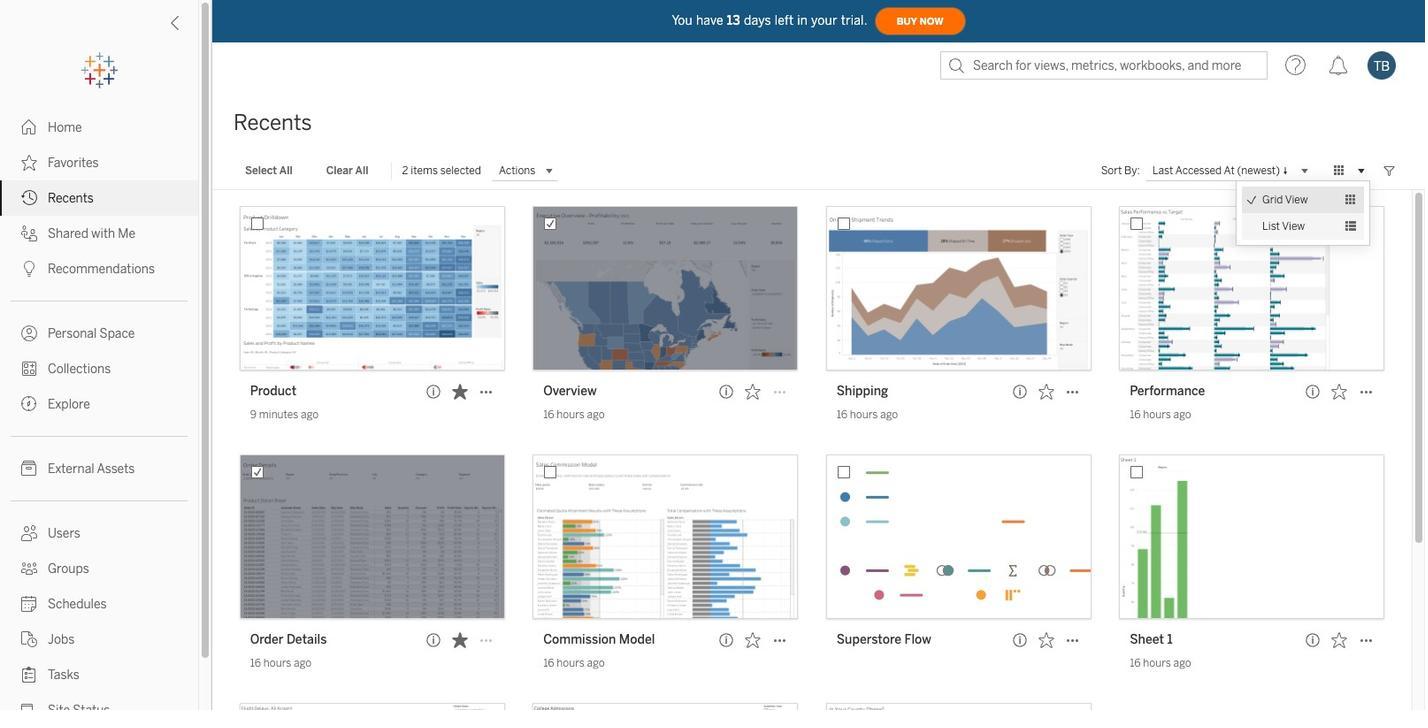 Task type: describe. For each thing, give the bounding box(es) containing it.
16 for performance
[[1130, 409, 1141, 421]]

schedules
[[48, 597, 107, 612]]

tasks
[[48, 668, 80, 683]]

details
[[287, 633, 327, 648]]

16 hours ago for performance
[[1130, 409, 1192, 421]]

2
[[402, 165, 408, 177]]

buy
[[897, 15, 918, 27]]

2 items selected
[[402, 165, 481, 177]]

by:
[[1125, 165, 1141, 177]]

with
[[91, 227, 115, 242]]

last accessed at (newest) button
[[1146, 160, 1314, 181]]

sheet
[[1130, 633, 1165, 648]]

you
[[672, 13, 693, 28]]

(newest)
[[1238, 164, 1281, 176]]

ago for product
[[301, 409, 319, 421]]

select all button
[[234, 160, 304, 181]]

you have 13 days left in your trial.
[[672, 13, 868, 28]]

16 for overview
[[544, 409, 555, 421]]

home
[[48, 120, 82, 135]]

have
[[696, 13, 724, 28]]

space
[[100, 327, 135, 342]]

16 for order details
[[250, 658, 261, 670]]

collections
[[48, 362, 111, 377]]

by text only_f5he34f image for recents
[[21, 190, 37, 206]]

ago for commission model
[[587, 658, 605, 670]]

minutes
[[259, 409, 299, 421]]

your
[[812, 13, 838, 28]]

superstore
[[837, 633, 902, 648]]

16 hours ago for order details
[[250, 658, 312, 670]]

9
[[250, 409, 257, 421]]

order details
[[250, 633, 327, 648]]

by text only_f5he34f image for explore
[[21, 397, 37, 412]]

ago for shipping
[[881, 409, 898, 421]]

change view mode list box
[[1237, 181, 1370, 245]]

ago for performance
[[1174, 409, 1192, 421]]

16 for commission model
[[544, 658, 555, 670]]

hours for overview
[[557, 409, 585, 421]]

personal space
[[48, 327, 135, 342]]

sort
[[1102, 165, 1123, 177]]

main navigation. press the up and down arrow keys to access links. element
[[0, 110, 198, 711]]

order
[[250, 633, 284, 648]]

hours for commission model
[[557, 658, 585, 670]]

hours for performance
[[1144, 409, 1172, 421]]

sort by:
[[1102, 165, 1141, 177]]

by text only_f5he34f image for jobs
[[21, 632, 37, 648]]

users
[[48, 527, 80, 542]]

0 vertical spatial recents
[[234, 110, 312, 135]]

ago for overview
[[587, 409, 605, 421]]

items
[[411, 165, 438, 177]]

16 for shipping
[[837, 409, 848, 421]]

commission
[[544, 633, 616, 648]]

by text only_f5he34f image for groups
[[21, 561, 37, 577]]

recommendations link
[[0, 251, 198, 287]]

16 for sheet 1
[[1130, 658, 1141, 670]]

recents inside main navigation. press the up and down arrow keys to access links. element
[[48, 191, 94, 206]]

clear
[[326, 165, 353, 177]]

8 by text only_f5he34f image from the top
[[21, 703, 37, 711]]

clear all button
[[315, 160, 380, 181]]

left
[[775, 13, 794, 28]]

by text only_f5he34f image for users
[[21, 526, 37, 542]]

groups
[[48, 562, 89, 577]]

buy now
[[897, 15, 944, 27]]

select all
[[245, 165, 293, 177]]

favorites link
[[0, 145, 198, 181]]

overview
[[544, 384, 597, 399]]

shipping
[[837, 384, 889, 399]]

by text only_f5he34f image for shared with me
[[21, 226, 37, 242]]

grid view image
[[1332, 163, 1348, 179]]

users link
[[0, 516, 198, 551]]

all for select all
[[279, 165, 293, 177]]

shared with me link
[[0, 216, 198, 251]]



Task type: vqa. For each thing, say whether or not it's contained in the screenshot.


Task type: locate. For each thing, give the bounding box(es) containing it.
shared with me
[[48, 227, 136, 242]]

1 vertical spatial view
[[1283, 220, 1306, 233]]

by text only_f5he34f image inside shared with me link
[[21, 226, 37, 242]]

hours down commission
[[557, 658, 585, 670]]

by text only_f5he34f image inside the tasks link
[[21, 667, 37, 683]]

16 hours ago down commission
[[544, 658, 605, 670]]

1 vertical spatial recents
[[48, 191, 94, 206]]

7 by text only_f5he34f image from the top
[[21, 667, 37, 683]]

home link
[[0, 110, 198, 145]]

all for clear all
[[355, 165, 369, 177]]

16
[[544, 409, 555, 421], [837, 409, 848, 421], [1130, 409, 1141, 421], [250, 658, 261, 670], [544, 658, 555, 670], [1130, 658, 1141, 670]]

by text only_f5he34f image for collections
[[21, 361, 37, 377]]

view right list
[[1283, 220, 1306, 233]]

external assets link
[[0, 451, 198, 487]]

tasks link
[[0, 658, 198, 693]]

3 by text only_f5he34f image from the top
[[21, 361, 37, 377]]

4 by text only_f5he34f image from the top
[[21, 461, 37, 477]]

clear all
[[326, 165, 369, 177]]

groups link
[[0, 551, 198, 587]]

9 minutes ago
[[250, 409, 319, 421]]

by text only_f5he34f image left home
[[21, 119, 37, 135]]

personal
[[48, 327, 97, 342]]

by text only_f5he34f image inside "collections" link
[[21, 361, 37, 377]]

1 by text only_f5he34f image from the top
[[21, 155, 37, 171]]

accessed
[[1176, 164, 1222, 176]]

view
[[1286, 194, 1309, 206], [1283, 220, 1306, 233]]

trial.
[[841, 13, 868, 28]]

recents
[[234, 110, 312, 135], [48, 191, 94, 206]]

7 by text only_f5he34f image from the top
[[21, 632, 37, 648]]

by text only_f5he34f image inside 'recommendations' link
[[21, 261, 37, 277]]

by text only_f5he34f image inside "groups" link
[[21, 561, 37, 577]]

last accessed at (newest)
[[1153, 164, 1281, 176]]

1 horizontal spatial all
[[355, 165, 369, 177]]

superstore flow
[[837, 633, 932, 648]]

by text only_f5he34f image for home
[[21, 119, 37, 135]]

at
[[1225, 164, 1235, 176]]

ago
[[301, 409, 319, 421], [587, 409, 605, 421], [881, 409, 898, 421], [1174, 409, 1192, 421], [294, 658, 312, 670], [587, 658, 605, 670], [1174, 658, 1192, 670]]

by text only_f5he34f image
[[21, 119, 37, 135], [21, 190, 37, 206], [21, 261, 37, 277], [21, 326, 37, 342], [21, 397, 37, 412], [21, 526, 37, 542], [21, 632, 37, 648]]

3 by text only_f5he34f image from the top
[[21, 261, 37, 277]]

16 hours ago for commission model
[[544, 658, 605, 670]]

hours down performance
[[1144, 409, 1172, 421]]

1
[[1168, 633, 1173, 648]]

model
[[619, 633, 655, 648]]

by text only_f5he34f image inside home link
[[21, 119, 37, 135]]

16 down sheet
[[1130, 658, 1141, 670]]

5 by text only_f5he34f image from the top
[[21, 397, 37, 412]]

by text only_f5he34f image inside 'explore' link
[[21, 397, 37, 412]]

by text only_f5he34f image left collections
[[21, 361, 37, 377]]

hours down sheet 1
[[1144, 658, 1172, 670]]

16 hours ago down overview
[[544, 409, 605, 421]]

external assets
[[48, 462, 135, 477]]

by text only_f5he34f image left shared
[[21, 226, 37, 242]]

collections link
[[0, 351, 198, 387]]

Search for views, metrics, workbooks, and more text field
[[941, 51, 1268, 80]]

by text only_f5he34f image inside users link
[[21, 526, 37, 542]]

13
[[727, 13, 741, 28]]

by text only_f5he34f image inside "external assets" "link"
[[21, 461, 37, 477]]

external
[[48, 462, 94, 477]]

jobs link
[[0, 622, 198, 658]]

days
[[744, 13, 772, 28]]

ago for sheet 1
[[1174, 658, 1192, 670]]

2 by text only_f5he34f image from the top
[[21, 190, 37, 206]]

16 hours ago down performance
[[1130, 409, 1192, 421]]

by text only_f5he34f image for schedules
[[21, 597, 37, 612]]

by text only_f5he34f image
[[21, 155, 37, 171], [21, 226, 37, 242], [21, 361, 37, 377], [21, 461, 37, 477], [21, 561, 37, 577], [21, 597, 37, 612], [21, 667, 37, 683], [21, 703, 37, 711]]

navigation panel element
[[0, 53, 198, 711]]

by text only_f5he34f image inside favorites link
[[21, 155, 37, 171]]

by text only_f5he34f image left "explore"
[[21, 397, 37, 412]]

performance
[[1130, 384, 1206, 399]]

16 down order
[[250, 658, 261, 670]]

by text only_f5he34f image for recommendations
[[21, 261, 37, 277]]

in
[[798, 13, 808, 28]]

flow
[[905, 633, 932, 648]]

by text only_f5he34f image left the external
[[21, 461, 37, 477]]

assets
[[97, 462, 135, 477]]

now
[[920, 15, 944, 27]]

2 by text only_f5he34f image from the top
[[21, 226, 37, 242]]

hours down overview
[[557, 409, 585, 421]]

by text only_f5he34f image left schedules
[[21, 597, 37, 612]]

16 hours ago down sheet 1
[[1130, 658, 1192, 670]]

16 hours ago for shipping
[[837, 409, 898, 421]]

16 hours ago for sheet 1
[[1130, 658, 1192, 670]]

1 by text only_f5he34f image from the top
[[21, 119, 37, 135]]

by text only_f5he34f image for external assets
[[21, 461, 37, 477]]

by text only_f5he34f image left favorites
[[21, 155, 37, 171]]

recents up shared
[[48, 191, 94, 206]]

list
[[1263, 220, 1281, 233]]

0 vertical spatial view
[[1286, 194, 1309, 206]]

6 by text only_f5he34f image from the top
[[21, 526, 37, 542]]

view for grid view
[[1286, 194, 1309, 206]]

1 horizontal spatial recents
[[234, 110, 312, 135]]

jobs
[[48, 633, 75, 648]]

hours for order details
[[264, 658, 292, 670]]

0 horizontal spatial recents
[[48, 191, 94, 206]]

recommendations
[[48, 262, 155, 277]]

6 by text only_f5he34f image from the top
[[21, 597, 37, 612]]

by text only_f5he34f image for favorites
[[21, 155, 37, 171]]

16 hours ago down 'order details'
[[250, 658, 312, 670]]

last
[[1153, 164, 1174, 176]]

by text only_f5he34f image up shared with me link
[[21, 190, 37, 206]]

recents up select all button
[[234, 110, 312, 135]]

4 by text only_f5he34f image from the top
[[21, 326, 37, 342]]

by text only_f5he34f image inside personal space link
[[21, 326, 37, 342]]

by text only_f5he34f image left users on the left of page
[[21, 526, 37, 542]]

all inside clear all button
[[355, 165, 369, 177]]

by text only_f5he34f image left recommendations
[[21, 261, 37, 277]]

recents link
[[0, 181, 198, 216]]

by text only_f5he34f image left personal
[[21, 326, 37, 342]]

all
[[279, 165, 293, 177], [355, 165, 369, 177]]

1 all from the left
[[279, 165, 293, 177]]

by text only_f5he34f image left the groups
[[21, 561, 37, 577]]

view for list view
[[1283, 220, 1306, 233]]

product
[[250, 384, 297, 399]]

explore link
[[0, 387, 198, 422]]

hours down 'shipping' on the right of the page
[[850, 409, 878, 421]]

by text only_f5he34f image for personal space
[[21, 326, 37, 342]]

hours for shipping
[[850, 409, 878, 421]]

schedules link
[[0, 587, 198, 622]]

all inside select all button
[[279, 165, 293, 177]]

by text only_f5he34f image left the "jobs"
[[21, 632, 37, 648]]

by text only_f5he34f image inside schedules link
[[21, 597, 37, 612]]

favorites
[[48, 156, 99, 171]]

16 hours ago for overview
[[544, 409, 605, 421]]

me
[[118, 227, 136, 242]]

explore
[[48, 397, 90, 412]]

shared
[[48, 227, 88, 242]]

by text only_f5he34f image down the tasks link
[[21, 703, 37, 711]]

selected
[[440, 165, 481, 177]]

hours
[[557, 409, 585, 421], [850, 409, 878, 421], [1144, 409, 1172, 421], [264, 658, 292, 670], [557, 658, 585, 670], [1144, 658, 1172, 670]]

commission model
[[544, 633, 655, 648]]

grid
[[1263, 194, 1284, 206]]

all right select
[[279, 165, 293, 177]]

all right clear
[[355, 165, 369, 177]]

0 horizontal spatial all
[[279, 165, 293, 177]]

grid view
[[1263, 194, 1309, 206]]

personal space link
[[0, 316, 198, 351]]

by text only_f5he34f image inside recents link
[[21, 190, 37, 206]]

list view
[[1263, 220, 1306, 233]]

16 down commission
[[544, 658, 555, 670]]

2 all from the left
[[355, 165, 369, 177]]

16 hours ago
[[544, 409, 605, 421], [837, 409, 898, 421], [1130, 409, 1192, 421], [250, 658, 312, 670], [544, 658, 605, 670], [1130, 658, 1192, 670]]

16 down performance
[[1130, 409, 1141, 421]]

hours down order
[[264, 658, 292, 670]]

16 down 'shipping' on the right of the page
[[837, 409, 848, 421]]

select
[[245, 165, 277, 177]]

by text only_f5he34f image left tasks
[[21, 667, 37, 683]]

hours for sheet 1
[[1144, 658, 1172, 670]]

5 by text only_f5he34f image from the top
[[21, 561, 37, 577]]

view right grid
[[1286, 194, 1309, 206]]

ago for order details
[[294, 658, 312, 670]]

buy now button
[[875, 7, 966, 35]]

16 hours ago down 'shipping' on the right of the page
[[837, 409, 898, 421]]

by text only_f5he34f image for tasks
[[21, 667, 37, 683]]

16 down overview
[[544, 409, 555, 421]]

sheet 1
[[1130, 633, 1173, 648]]

by text only_f5he34f image inside "jobs" link
[[21, 632, 37, 648]]



